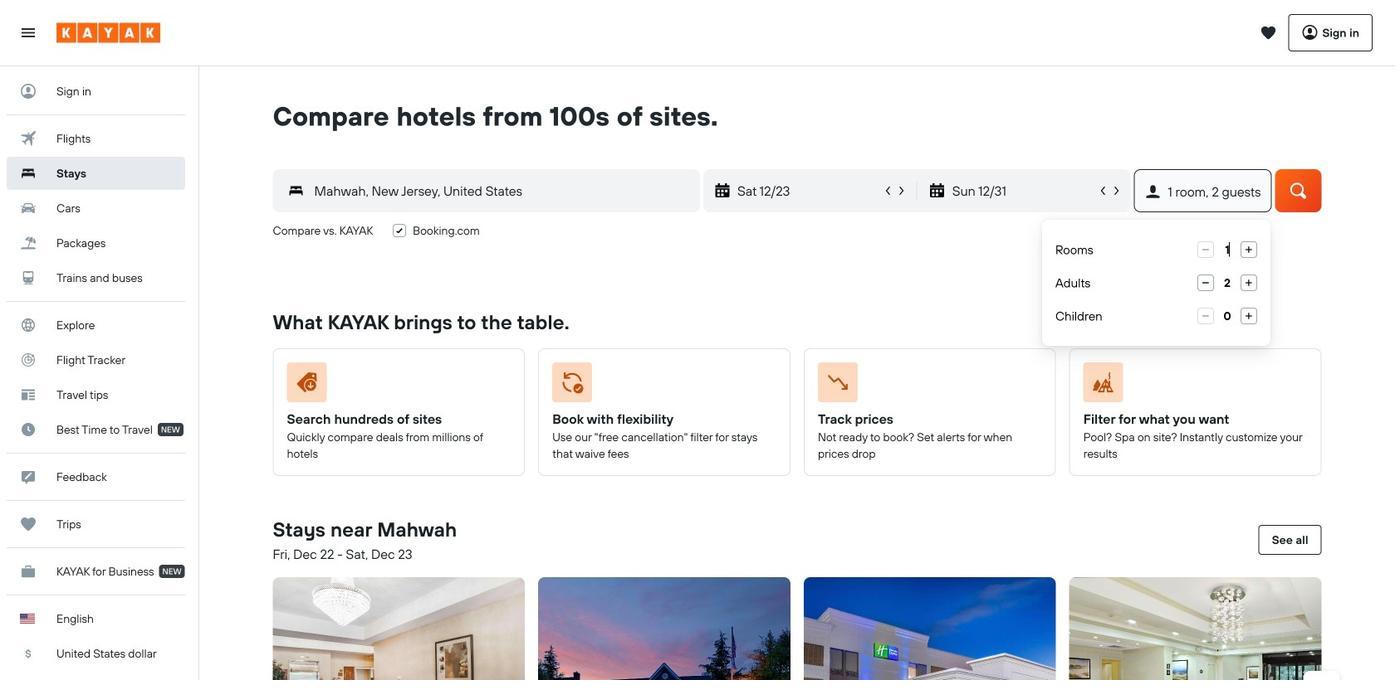 Task type: locate. For each thing, give the bounding box(es) containing it.
item 4 of 8 group
[[1063, 571, 1328, 681]]

1 figure from the left
[[287, 363, 504, 409]]

2 figure from the left
[[552, 363, 770, 409]]

None search field
[[248, 133, 1347, 269]]

figure
[[287, 363, 504, 409], [552, 363, 770, 409], [818, 363, 1035, 409], [1084, 363, 1301, 409]]

Enter a city, hotel, airport or landmark text field
[[304, 179, 699, 203]]

Adults field
[[1214, 275, 1241, 291]]

4 figure from the left
[[1084, 363, 1301, 409]]

3 figure from the left
[[818, 363, 1035, 409]]

item 3 of 8 group
[[797, 571, 1063, 681]]



Task type: describe. For each thing, give the bounding box(es) containing it.
item 2 of 8 group
[[532, 571, 797, 681]]

item 5 of 8 group
[[1328, 571, 1395, 681]]

Rooms field
[[1214, 242, 1241, 258]]

item 1 of 8 group
[[266, 571, 532, 681]]

Children field
[[1214, 308, 1241, 325]]

navigation menu image
[[20, 24, 37, 41]]

united states (english) image
[[20, 615, 35, 625]]



Task type: vqa. For each thing, say whether or not it's contained in the screenshot.
Thursday February 1st Element
no



